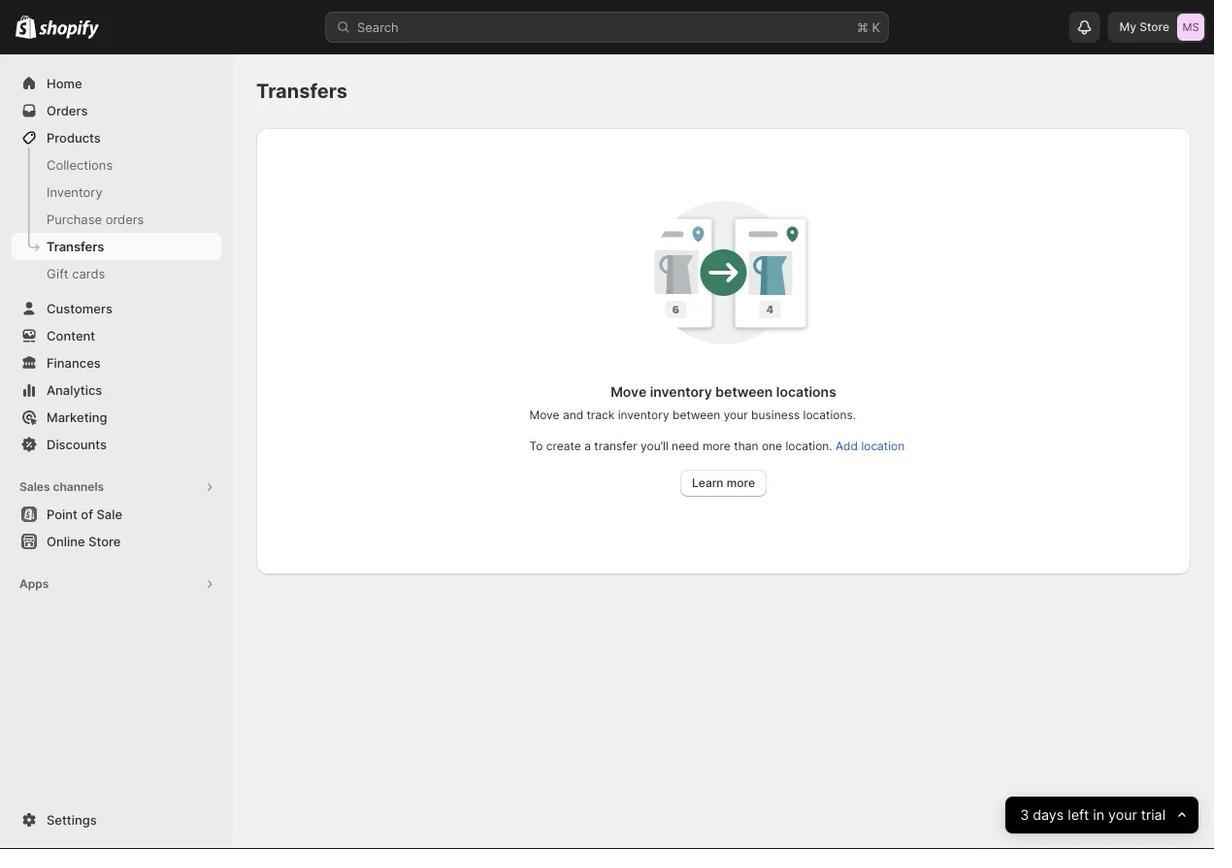 Task type: vqa. For each thing, say whether or not it's contained in the screenshot.
3 days left in your trial at the bottom of page
yes



Task type: locate. For each thing, give the bounding box(es) containing it.
more right the learn on the right
[[727, 476, 755, 490]]

orders link
[[12, 97, 221, 124]]

customers link
[[12, 295, 221, 322]]

3
[[1020, 807, 1029, 824]]

point
[[47, 507, 78, 522]]

store inside the online store link
[[88, 534, 121, 549]]

home
[[47, 76, 82, 91]]

store down sale
[[88, 534, 121, 549]]

0 vertical spatial inventory
[[650, 384, 712, 401]]

orders
[[47, 103, 88, 118]]

1 horizontal spatial your
[[1109, 807, 1137, 824]]

finances
[[47, 355, 101, 370]]

0 vertical spatial more
[[703, 439, 731, 453]]

add location link
[[836, 439, 905, 453]]

online store button
[[0, 528, 233, 555]]

inventory up the move and track inventory between your business locations. on the top
[[650, 384, 712, 401]]

move left and
[[530, 408, 560, 422]]

0 vertical spatial store
[[1140, 20, 1170, 34]]

online
[[47, 534, 85, 549]]

1 horizontal spatial store
[[1140, 20, 1170, 34]]

my store
[[1120, 20, 1170, 34]]

cards
[[72, 266, 105, 281]]

move inventory between locations
[[611, 384, 837, 401]]

k
[[872, 19, 881, 34]]

finances link
[[12, 350, 221, 377]]

1 vertical spatial more
[[727, 476, 755, 490]]

store for my store
[[1140, 20, 1170, 34]]

your
[[724, 408, 748, 422], [1109, 807, 1137, 824]]

left
[[1068, 807, 1089, 824]]

more
[[703, 439, 731, 453], [727, 476, 755, 490]]

create
[[546, 439, 581, 453]]

inventory up 'you'll'
[[618, 408, 670, 422]]

1 vertical spatial between
[[673, 408, 721, 422]]

transfers
[[256, 79, 348, 103], [47, 239, 104, 254]]

1 vertical spatial move
[[530, 408, 560, 422]]

than
[[734, 439, 759, 453]]

my store image
[[1178, 14, 1205, 41]]

settings
[[47, 813, 97, 828]]

a
[[585, 439, 591, 453]]

1 horizontal spatial move
[[611, 384, 647, 401]]

sales channels button
[[12, 474, 221, 501]]

purchase orders link
[[12, 206, 221, 233]]

3 days left in your trial
[[1020, 807, 1166, 824]]

marketing
[[47, 410, 107, 425]]

1 vertical spatial store
[[88, 534, 121, 549]]

sale
[[97, 507, 122, 522]]

customers
[[47, 301, 113, 316]]

1 vertical spatial transfers
[[47, 239, 104, 254]]

1 horizontal spatial transfers
[[256, 79, 348, 103]]

0 horizontal spatial your
[[724, 408, 748, 422]]

your down 'move inventory between locations'
[[724, 408, 748, 422]]

0 vertical spatial move
[[611, 384, 647, 401]]

⌘
[[857, 19, 869, 34]]

inventory link
[[12, 179, 221, 206]]

0 horizontal spatial transfers
[[47, 239, 104, 254]]

channels
[[53, 480, 104, 494]]

move
[[611, 384, 647, 401], [530, 408, 560, 422]]

locations.
[[804, 408, 856, 422]]

settings link
[[12, 807, 221, 834]]

between up business
[[716, 384, 773, 401]]

between
[[716, 384, 773, 401], [673, 408, 721, 422]]

learn
[[692, 476, 724, 490]]

home link
[[12, 70, 221, 97]]

shopify image
[[16, 15, 36, 39]]

search
[[357, 19, 399, 34]]

track
[[587, 408, 615, 422]]

learn more link
[[681, 470, 767, 497]]

discounts
[[47, 437, 107, 452]]

inventory
[[650, 384, 712, 401], [618, 408, 670, 422]]

you'll
[[641, 439, 669, 453]]

one
[[762, 439, 783, 453]]

online store link
[[12, 528, 221, 555]]

0 horizontal spatial move
[[530, 408, 560, 422]]

location
[[862, 439, 905, 453]]

move up track on the top
[[611, 384, 647, 401]]

store
[[1140, 20, 1170, 34], [88, 534, 121, 549]]

point of sale button
[[0, 501, 233, 528]]

0 vertical spatial your
[[724, 408, 748, 422]]

store right the my
[[1140, 20, 1170, 34]]

1 vertical spatial your
[[1109, 807, 1137, 824]]

move for move inventory between locations
[[611, 384, 647, 401]]

0 horizontal spatial store
[[88, 534, 121, 549]]

your right in
[[1109, 807, 1137, 824]]

my
[[1120, 20, 1137, 34]]

transfer
[[594, 439, 638, 453]]

more left than
[[703, 439, 731, 453]]

between up need
[[673, 408, 721, 422]]



Task type: describe. For each thing, give the bounding box(es) containing it.
inventory
[[47, 184, 103, 200]]

need
[[672, 439, 700, 453]]

content
[[47, 328, 95, 343]]

of
[[81, 507, 93, 522]]

purchase
[[47, 212, 102, 227]]

location.
[[786, 439, 833, 453]]

business
[[752, 408, 800, 422]]

discounts link
[[12, 431, 221, 458]]

⌘ k
[[857, 19, 881, 34]]

learn more
[[692, 476, 755, 490]]

marketing link
[[12, 404, 221, 431]]

shopify image
[[39, 20, 99, 39]]

online store
[[47, 534, 121, 549]]

your inside dropdown button
[[1109, 807, 1137, 824]]

move and track inventory between your business locations.
[[530, 408, 856, 422]]

gift cards
[[47, 266, 105, 281]]

point of sale link
[[12, 501, 221, 528]]

add
[[836, 439, 858, 453]]

sales
[[19, 480, 50, 494]]

and
[[563, 408, 584, 422]]

3 days left in your trial button
[[1006, 797, 1199, 834]]

locations
[[777, 384, 837, 401]]

0 vertical spatial between
[[716, 384, 773, 401]]

in
[[1093, 807, 1105, 824]]

purchase orders
[[47, 212, 144, 227]]

analytics
[[47, 383, 102, 398]]

0 vertical spatial transfers
[[256, 79, 348, 103]]

point of sale
[[47, 507, 122, 522]]

to create a transfer you'll need more than one location. add location
[[530, 439, 905, 453]]

products link
[[12, 124, 221, 151]]

days
[[1033, 807, 1064, 824]]

gift
[[47, 266, 69, 281]]

trial
[[1141, 807, 1166, 824]]

gift cards link
[[12, 260, 221, 287]]

content link
[[12, 322, 221, 350]]

collections link
[[12, 151, 221, 179]]

orders
[[106, 212, 144, 227]]

to
[[530, 439, 543, 453]]

move for move and track inventory between your business locations.
[[530, 408, 560, 422]]

apps
[[19, 577, 49, 591]]

transfers link
[[12, 233, 221, 260]]

products
[[47, 130, 101, 145]]

collections
[[47, 157, 113, 172]]

1 vertical spatial inventory
[[618, 408, 670, 422]]

analytics link
[[12, 377, 221, 404]]

store for online store
[[88, 534, 121, 549]]

apps button
[[12, 571, 221, 598]]

sales channels
[[19, 480, 104, 494]]



